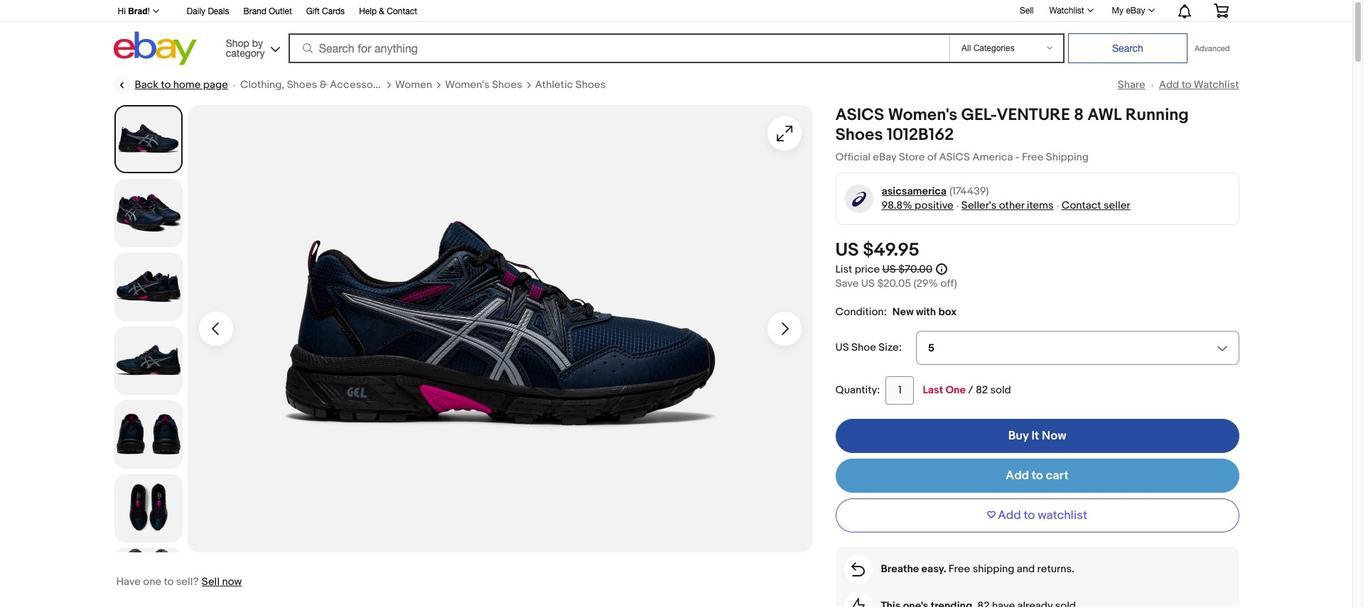 Task type: describe. For each thing, give the bounding box(es) containing it.
ebay inside asics women's gel-venture 8 awl   running shoes 1012b162 official ebay store of asics america - free shipping
[[873, 151, 896, 164]]

to for watchlist
[[1024, 509, 1035, 523]]

buy it now link
[[835, 419, 1239, 453]]

breathe
[[881, 563, 919, 576]]

$20.05
[[877, 277, 911, 291]]

help & contact link
[[359, 4, 417, 20]]

free inside asics women's gel-venture 8 awl   running shoes 1012b162 official ebay store of asics america - free shipping
[[1022, 151, 1044, 164]]

add to cart link
[[835, 459, 1239, 493]]

none submit inside shop by category "banner"
[[1068, 33, 1187, 63]]

cart
[[1046, 469, 1069, 483]]

back to home page link
[[113, 77, 228, 94]]

to right one
[[164, 576, 174, 589]]

shop by category banner
[[110, 0, 1239, 69]]

back to home page
[[135, 78, 228, 92]]

2 with details__icon image from the top
[[852, 598, 865, 608]]

by
[[252, 37, 263, 49]]

watchlist link
[[1041, 2, 1100, 19]]

$70.00
[[898, 263, 932, 276]]

america
[[972, 151, 1013, 164]]

and
[[1017, 563, 1035, 576]]

your shopping cart image
[[1213, 4, 1229, 18]]

brad
[[128, 6, 147, 16]]

add for add to watchlist
[[1159, 78, 1179, 92]]

daily deals
[[187, 6, 229, 16]]

shoes for athletic
[[575, 78, 606, 92]]

one
[[143, 576, 161, 589]]

98.8% positive
[[882, 199, 954, 212]]

of
[[927, 151, 937, 164]]

shoes for clothing,
[[287, 78, 317, 92]]

add to cart
[[1006, 469, 1069, 483]]

positive
[[915, 199, 954, 212]]

my ebay
[[1112, 6, 1145, 16]]

help
[[359, 6, 377, 16]]

us left 'shoe'
[[835, 341, 849, 355]]

add to watchlist button
[[835, 499, 1239, 533]]

contact seller link
[[1061, 199, 1130, 212]]

now
[[222, 576, 242, 589]]

box
[[938, 306, 957, 319]]

add for add to cart
[[1006, 469, 1029, 483]]

asicsamerica image
[[844, 184, 873, 214]]

clothing, shoes & accessories link
[[240, 78, 391, 92]]

have one to sell? sell now
[[116, 576, 242, 589]]

to for watchlist
[[1182, 78, 1191, 92]]

98.8% positive link
[[882, 199, 954, 212]]

add for add to watchlist
[[998, 509, 1021, 523]]

us shoe size
[[835, 341, 899, 355]]

easy.
[[921, 563, 946, 576]]

cards
[[322, 6, 345, 16]]

0 horizontal spatial asics
[[835, 105, 884, 125]]

category
[[226, 47, 265, 59]]

list price us $70.00
[[835, 263, 932, 276]]

seller
[[1104, 199, 1130, 212]]

0 horizontal spatial &
[[320, 78, 327, 92]]

1 with details__icon image from the top
[[851, 563, 865, 577]]

hi brad !
[[118, 6, 150, 16]]

save
[[835, 277, 859, 291]]

(174439)
[[949, 185, 989, 198]]

daily
[[187, 6, 205, 16]]

us down price
[[861, 277, 875, 291]]

now
[[1042, 429, 1066, 443]]

1012b162
[[887, 125, 954, 145]]

sell now link
[[202, 576, 242, 589]]

1 vertical spatial contact
[[1061, 199, 1101, 212]]

my ebay link
[[1104, 2, 1161, 19]]

women's shoes link
[[445, 78, 522, 92]]

awl
[[1088, 105, 1122, 125]]

picture 11 of 144 image
[[115, 180, 182, 247]]

watchlist
[[1038, 509, 1087, 523]]

Search for anything text field
[[290, 35, 947, 62]]

shop
[[226, 37, 249, 49]]

breathe easy. free shipping and returns.
[[881, 563, 1074, 576]]

condition:
[[835, 306, 887, 319]]

picture 13 of 144 image
[[115, 328, 182, 394]]

shop by category
[[226, 37, 265, 59]]

ebay inside my ebay link
[[1126, 6, 1145, 16]]

0 horizontal spatial sell
[[202, 576, 220, 589]]

last one / 82 sold
[[923, 384, 1011, 397]]

picture 14 of 144 image
[[115, 402, 182, 468]]

have
[[116, 576, 141, 589]]

advanced
[[1195, 44, 1230, 53]]

picture 12 of 144 image
[[115, 254, 182, 321]]

asicsamerica link
[[882, 185, 947, 199]]

watchlist inside 'account' navigation
[[1049, 6, 1084, 16]]

sold
[[990, 384, 1011, 397]]

sell?
[[176, 576, 199, 589]]

shoe
[[851, 341, 876, 355]]

brand
[[243, 6, 266, 16]]

shoes inside asics women's gel-venture 8 awl   running shoes 1012b162 official ebay store of asics america - free shipping
[[835, 125, 883, 145]]

8
[[1074, 105, 1084, 125]]

size
[[879, 341, 899, 355]]

off)
[[941, 277, 957, 291]]

gift cards
[[306, 6, 345, 16]]

page
[[203, 78, 228, 92]]

athletic shoes
[[535, 78, 606, 92]]

new
[[892, 306, 914, 319]]

last
[[923, 384, 943, 397]]

!
[[147, 6, 150, 16]]



Task type: locate. For each thing, give the bounding box(es) containing it.
None submit
[[1068, 33, 1187, 63]]

home
[[173, 78, 201, 92]]

1 vertical spatial sell
[[202, 576, 220, 589]]

to for home
[[161, 78, 171, 92]]

quantity:
[[835, 384, 880, 397]]

contact inside 'account' navigation
[[387, 6, 417, 16]]

to inside "link"
[[161, 78, 171, 92]]

0 vertical spatial watchlist
[[1049, 6, 1084, 16]]

shoes right athletic
[[575, 78, 606, 92]]

& inside 'account' navigation
[[379, 6, 384, 16]]

1 vertical spatial women's
[[888, 105, 957, 125]]

add up running
[[1159, 78, 1179, 92]]

1 vertical spatial &
[[320, 78, 327, 92]]

free right easy. in the bottom of the page
[[949, 563, 970, 576]]

0 vertical spatial ebay
[[1126, 6, 1145, 16]]

asics
[[835, 105, 884, 125], [939, 151, 970, 164]]

0 horizontal spatial women's
[[445, 78, 490, 92]]

shoes for women's
[[492, 78, 522, 92]]

with details__icon image
[[851, 563, 865, 577], [852, 598, 865, 608]]

1 vertical spatial asics
[[939, 151, 970, 164]]

shoes up official
[[835, 125, 883, 145]]

1 vertical spatial free
[[949, 563, 970, 576]]

1 horizontal spatial watchlist
[[1194, 78, 1239, 92]]

2 vertical spatial add
[[998, 509, 1021, 523]]

1 vertical spatial watchlist
[[1194, 78, 1239, 92]]

98.8%
[[882, 199, 912, 212]]

0 vertical spatial women's
[[445, 78, 490, 92]]

with
[[916, 306, 936, 319]]

us
[[835, 240, 859, 262], [882, 263, 896, 276], [861, 277, 875, 291], [835, 341, 849, 355]]

add down add to cart
[[998, 509, 1021, 523]]

asics women's gel-venture 8 awl   running shoes 1012b162 official ebay store of asics america - free shipping
[[835, 105, 1189, 164]]

women
[[395, 78, 432, 92]]

clothing, shoes & accessories women
[[240, 78, 432, 92]]

free right -
[[1022, 151, 1044, 164]]

it
[[1031, 429, 1039, 443]]

add to watchlist link
[[1159, 78, 1239, 92]]

watchlist down advanced
[[1194, 78, 1239, 92]]

0 horizontal spatial ebay
[[873, 151, 896, 164]]

shipping
[[1046, 151, 1089, 164]]

athletic
[[535, 78, 573, 92]]

shoes
[[287, 78, 317, 92], [492, 78, 522, 92], [575, 78, 606, 92], [835, 125, 883, 145]]

contact right the help
[[387, 6, 417, 16]]

hi
[[118, 6, 126, 16]]

$49.95
[[863, 240, 919, 262]]

0 horizontal spatial picture 10 of 144 image
[[115, 107, 181, 172]]

women's inside asics women's gel-venture 8 awl   running shoes 1012b162 official ebay store of asics america - free shipping
[[888, 105, 957, 125]]

help & contact
[[359, 6, 417, 16]]

1 horizontal spatial asics
[[939, 151, 970, 164]]

asicsamerica (174439)
[[882, 185, 989, 198]]

0 vertical spatial free
[[1022, 151, 1044, 164]]

seller's other items link
[[961, 199, 1054, 212]]

1 horizontal spatial contact
[[1061, 199, 1101, 212]]

1 vertical spatial with details__icon image
[[852, 598, 865, 608]]

seller's
[[961, 199, 997, 212]]

1 vertical spatial ebay
[[873, 151, 896, 164]]

contact seller
[[1061, 199, 1130, 212]]

share button
[[1118, 78, 1145, 92]]

add inside "button"
[[998, 509, 1021, 523]]

0 vertical spatial asics
[[835, 105, 884, 125]]

condition: new with box
[[835, 306, 957, 319]]

watchlist right sell 'link'
[[1049, 6, 1084, 16]]

Quantity: text field
[[886, 377, 914, 405]]

buy it now
[[1008, 429, 1066, 443]]

sell link
[[1013, 5, 1040, 15]]

items
[[1027, 199, 1054, 212]]

to up running
[[1182, 78, 1191, 92]]

/
[[968, 384, 973, 397]]

contact
[[387, 6, 417, 16], [1061, 199, 1101, 212]]

0 vertical spatial sell
[[1020, 5, 1034, 15]]

deals
[[208, 6, 229, 16]]

venture
[[996, 105, 1070, 125]]

-
[[1015, 151, 1020, 164]]

add left cart
[[1006, 469, 1029, 483]]

sell left now
[[202, 576, 220, 589]]

gift cards link
[[306, 4, 345, 20]]

shop by category button
[[219, 32, 283, 62]]

asics up official
[[835, 105, 884, 125]]

asicsamerica
[[882, 185, 947, 198]]

ebay
[[1126, 6, 1145, 16], [873, 151, 896, 164]]

us up $20.05
[[882, 263, 896, 276]]

us up list at the top right of the page
[[835, 240, 859, 262]]

sell inside 'account' navigation
[[1020, 5, 1034, 15]]

accessories
[[330, 78, 391, 92]]

(29%
[[914, 277, 938, 291]]

0 vertical spatial contact
[[387, 6, 417, 16]]

to left cart
[[1032, 469, 1043, 483]]

ebay left the store
[[873, 151, 896, 164]]

free
[[1022, 151, 1044, 164], [949, 563, 970, 576]]

watchlist
[[1049, 6, 1084, 16], [1194, 78, 1239, 92]]

outlet
[[269, 6, 292, 16]]

asics right of
[[939, 151, 970, 164]]

women's up of
[[888, 105, 957, 125]]

women link
[[395, 78, 432, 92]]

advanced link
[[1187, 34, 1237, 63]]

add to watchlist
[[998, 509, 1087, 523]]

women's shoes
[[445, 78, 522, 92]]

add
[[1159, 78, 1179, 92], [1006, 469, 1029, 483], [998, 509, 1021, 523]]

0 vertical spatial &
[[379, 6, 384, 16]]

0 horizontal spatial free
[[949, 563, 970, 576]]

one
[[945, 384, 966, 397]]

0 vertical spatial with details__icon image
[[851, 563, 865, 577]]

my
[[1112, 6, 1124, 16]]

share
[[1118, 78, 1145, 92]]

ebay right my
[[1126, 6, 1145, 16]]

official
[[835, 151, 871, 164]]

store
[[899, 151, 925, 164]]

1 horizontal spatial ebay
[[1126, 6, 1145, 16]]

other
[[999, 199, 1024, 212]]

brand outlet link
[[243, 4, 292, 20]]

0 vertical spatial add
[[1159, 78, 1179, 92]]

back
[[135, 78, 159, 92]]

0 horizontal spatial contact
[[387, 6, 417, 16]]

shoes right clothing,
[[287, 78, 317, 92]]

seller's other items
[[961, 199, 1054, 212]]

1 horizontal spatial free
[[1022, 151, 1044, 164]]

to for cart
[[1032, 469, 1043, 483]]

1 horizontal spatial picture 10 of 144 image
[[187, 105, 813, 553]]

1 horizontal spatial sell
[[1020, 5, 1034, 15]]

gift
[[306, 6, 320, 16]]

shipping
[[973, 563, 1014, 576]]

women's right women
[[445, 78, 490, 92]]

to right back
[[161, 78, 171, 92]]

& left accessories
[[320, 78, 327, 92]]

picture 15 of 144 image
[[115, 475, 182, 542]]

list
[[835, 263, 852, 276]]

1 horizontal spatial &
[[379, 6, 384, 16]]

buy
[[1008, 429, 1029, 443]]

account navigation
[[110, 0, 1239, 22]]

0 horizontal spatial watchlist
[[1049, 6, 1084, 16]]

shoes left athletic
[[492, 78, 522, 92]]

picture 10 of 144 image
[[187, 105, 813, 553], [115, 107, 181, 172]]

to inside "button"
[[1024, 509, 1035, 523]]

to left watchlist
[[1024, 509, 1035, 523]]

add to watchlist
[[1159, 78, 1239, 92]]

contact left the seller
[[1061, 199, 1101, 212]]

sell left watchlist link
[[1020, 5, 1034, 15]]

1 horizontal spatial women's
[[888, 105, 957, 125]]

1 vertical spatial add
[[1006, 469, 1029, 483]]

returns.
[[1037, 563, 1074, 576]]

& right the help
[[379, 6, 384, 16]]

save us $20.05 (29% off)
[[835, 277, 957, 291]]



Task type: vqa. For each thing, say whether or not it's contained in the screenshot.
asics women's gel-venture 8 awl   running shoes 1012b162 official ebay store of asics america - free shipping
yes



